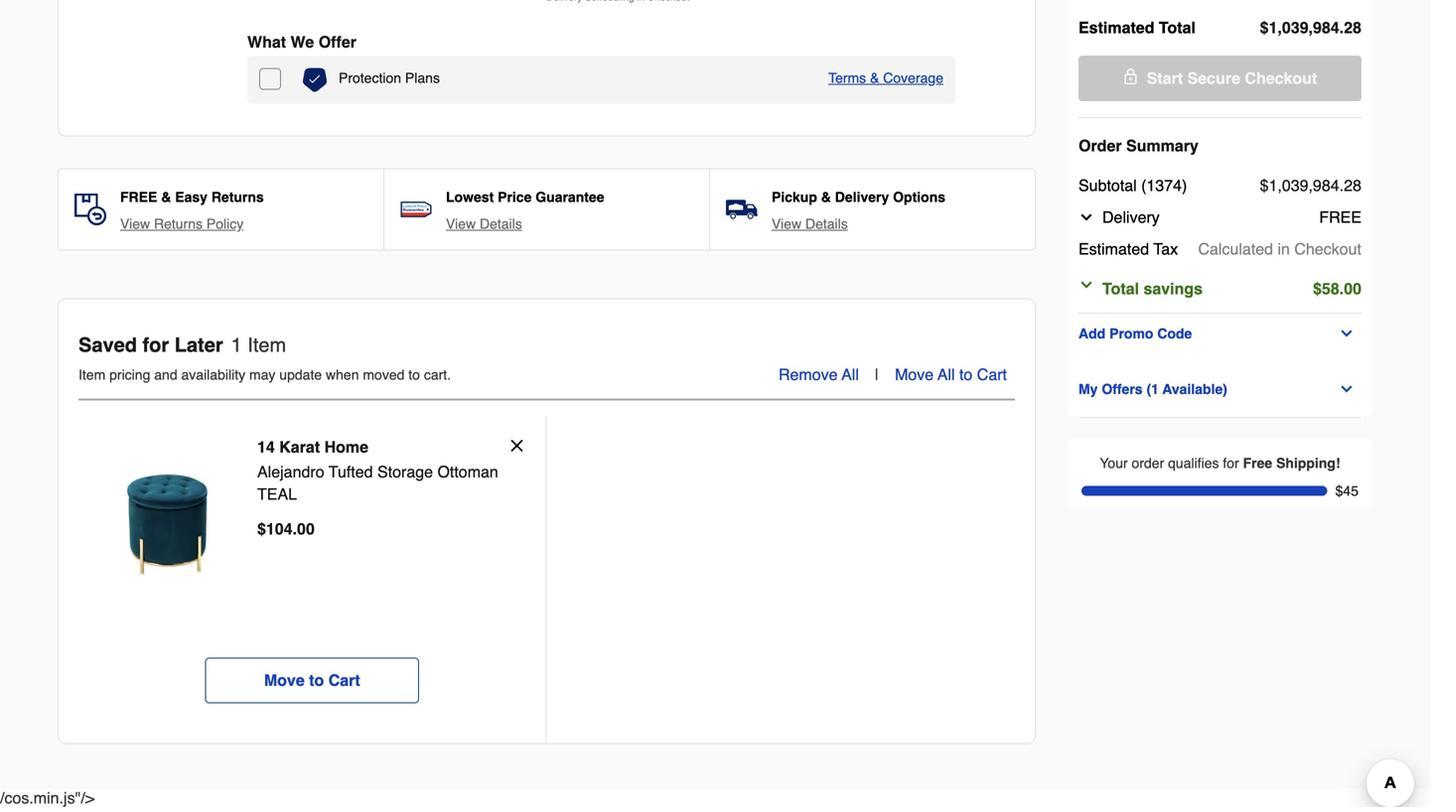 Task type: vqa. For each thing, say whether or not it's contained in the screenshot.
".00"
yes



Task type: locate. For each thing, give the bounding box(es) containing it.
view details for pickup
[[772, 216, 848, 232]]

. for estimated total
[[1340, 18, 1344, 37]]

start secure checkout
[[1147, 69, 1317, 87]]

0 horizontal spatial .00
[[293, 520, 315, 538]]

58
[[1322, 280, 1340, 298]]

later
[[175, 334, 223, 357]]

estimated tax
[[1079, 240, 1178, 258]]

view down the pickup
[[772, 216, 802, 232]]

update
[[279, 367, 322, 383]]

2 $ 1,039,984 . 28 from the top
[[1260, 176, 1362, 195]]

0 vertical spatial .00
[[1340, 280, 1362, 298]]

0 vertical spatial 1,039,984
[[1269, 18, 1340, 37]]

view down lowest
[[446, 216, 476, 232]]

& inside button
[[870, 70, 879, 86]]

secure
[[1188, 69, 1241, 87]]

view details link down lowest
[[446, 214, 522, 234]]

0 horizontal spatial view details
[[446, 216, 522, 232]]

cart
[[977, 366, 1007, 384], [329, 671, 360, 690]]

1 vertical spatial move
[[264, 671, 305, 690]]

item
[[248, 334, 286, 357], [78, 367, 106, 383]]

tufted
[[329, 463, 373, 481]]

1 vertical spatial $ 1,039,984 . 28
[[1260, 176, 1362, 195]]

chevron down image
[[1079, 210, 1095, 225], [1079, 277, 1095, 293], [1339, 326, 1355, 342]]

1 horizontal spatial details
[[806, 216, 848, 232]]

.00 for $ 104 .00
[[293, 520, 315, 538]]

view details link down the pickup
[[772, 214, 848, 234]]

104
[[266, 520, 293, 538]]

& right the pickup
[[821, 189, 831, 205]]

1,039,984 up "in"
[[1269, 176, 1340, 195]]

0 vertical spatial delivery
[[835, 189, 889, 205]]

total down estimated tax
[[1103, 280, 1139, 298]]

lowest
[[446, 189, 494, 205]]

order
[[1079, 137, 1122, 155]]

0 horizontal spatial all
[[842, 366, 859, 384]]

0 vertical spatial .
[[1340, 18, 1344, 37]]

view for free & easy returns
[[120, 216, 150, 232]]

details down pickup & delivery options
[[806, 216, 848, 232]]

remove all
[[779, 366, 859, 384]]

when
[[326, 367, 359, 383]]

1 1,039,984 from the top
[[1269, 18, 1340, 37]]

move to cart
[[264, 671, 360, 690]]

view details link for pickup
[[772, 214, 848, 234]]

1 horizontal spatial returns
[[211, 189, 264, 205]]

add promo code
[[1079, 326, 1192, 342]]

2 view from the left
[[446, 216, 476, 232]]

0 horizontal spatial item
[[78, 367, 106, 383]]

.00 down calculated in checkout
[[1340, 280, 1362, 298]]

2 view details link from the left
[[772, 214, 848, 234]]

promo
[[1110, 326, 1154, 342]]

for left 'free'
[[1223, 455, 1239, 471]]

2 estimated from the top
[[1079, 240, 1149, 258]]

1 horizontal spatial delivery
[[1103, 208, 1160, 226]]

1 view details link from the left
[[446, 214, 522, 234]]

for up the and
[[143, 334, 169, 357]]

$ down calculated in checkout
[[1313, 280, 1322, 298]]

2 vertical spatial chevron down image
[[1339, 326, 1355, 342]]

1 horizontal spatial view details link
[[772, 214, 848, 234]]

all
[[842, 366, 859, 384], [938, 366, 955, 384]]

& right the terms at top
[[870, 70, 879, 86]]

1 vertical spatial item
[[78, 367, 106, 383]]

0 horizontal spatial view details link
[[446, 214, 522, 234]]

what
[[247, 33, 286, 51]]

returns up policy
[[211, 189, 264, 205]]

details
[[480, 216, 522, 232], [806, 216, 848, 232]]

2 all from the left
[[938, 366, 955, 384]]

chevron down image
[[1339, 381, 1355, 397]]

0 vertical spatial returns
[[211, 189, 264, 205]]

all right '|'
[[938, 366, 955, 384]]

1 horizontal spatial .00
[[1340, 280, 1362, 298]]

$ 1,039,984 . 28 for (1374)
[[1260, 176, 1362, 195]]

all for remove
[[842, 366, 859, 384]]

& left easy
[[161, 189, 171, 205]]

2 details from the left
[[806, 216, 848, 232]]

details down "price"
[[480, 216, 522, 232]]

estimated up secure icon
[[1079, 18, 1155, 37]]

add
[[1079, 326, 1106, 342]]

1 vertical spatial for
[[1223, 455, 1239, 471]]

1 vertical spatial 1,039,984
[[1269, 176, 1340, 195]]

0 horizontal spatial to
[[309, 671, 324, 690]]

1 vertical spatial 28
[[1344, 176, 1362, 195]]

1 view from the left
[[120, 216, 150, 232]]

1 horizontal spatial &
[[821, 189, 831, 205]]

1 horizontal spatial for
[[1223, 455, 1239, 471]]

chevron down image inside "add promo code" link
[[1339, 326, 1355, 342]]

$ 58 .00
[[1313, 280, 1362, 298]]

0 vertical spatial estimated
[[1079, 18, 1155, 37]]

and
[[154, 367, 177, 383]]

remove
[[779, 366, 838, 384]]

qualifies
[[1168, 455, 1219, 471]]

estimated
[[1079, 18, 1155, 37], [1079, 240, 1149, 258]]

0 horizontal spatial total
[[1103, 280, 1139, 298]]

1 horizontal spatial view details
[[772, 216, 848, 232]]

0 horizontal spatial move
[[264, 671, 305, 690]]

1 vertical spatial returns
[[154, 216, 203, 232]]

1 . from the top
[[1340, 18, 1344, 37]]

close image
[[508, 437, 526, 455]]

terms
[[828, 70, 866, 86]]

view
[[120, 216, 150, 232], [446, 216, 476, 232], [772, 216, 802, 232]]

0 vertical spatial chevron down image
[[1079, 210, 1095, 225]]

total up the start
[[1159, 18, 1196, 37]]

lowest price guarantee
[[446, 189, 604, 205]]

view details down lowest
[[446, 216, 522, 232]]

2 view details from the left
[[772, 216, 848, 232]]

checkout up 58
[[1295, 240, 1362, 258]]

move to cart button
[[205, 658, 419, 704]]

$
[[1260, 18, 1269, 37], [1260, 176, 1269, 195], [1313, 280, 1322, 298], [257, 520, 266, 538]]

for
[[143, 334, 169, 357], [1223, 455, 1239, 471]]

order summary
[[1079, 137, 1199, 155]]

1 $ 1,039,984 . 28 from the top
[[1260, 18, 1362, 37]]

shipping!
[[1276, 455, 1341, 471]]

summary
[[1126, 137, 1199, 155]]

chevron down image down $ 58 .00
[[1339, 326, 1355, 342]]

1 horizontal spatial free
[[1319, 208, 1362, 226]]

.
[[1340, 18, 1344, 37], [1340, 176, 1344, 195]]

my offers (1 available)
[[1079, 381, 1228, 397]]

1 details from the left
[[480, 216, 522, 232]]

2 1,039,984 from the top
[[1269, 176, 1340, 195]]

1,039,984
[[1269, 18, 1340, 37], [1269, 176, 1340, 195]]

1 vertical spatial checkout
[[1295, 240, 1362, 258]]

free
[[1243, 455, 1273, 471]]

|
[[875, 366, 879, 384]]

1 vertical spatial cart
[[329, 671, 360, 690]]

1 vertical spatial .00
[[293, 520, 315, 538]]

1,039,984 for subtotal (1374)
[[1269, 176, 1340, 195]]

1 horizontal spatial all
[[938, 366, 955, 384]]

estimated left the "tax"
[[1079, 240, 1149, 258]]

$ 1,039,984 . 28 up "in"
[[1260, 176, 1362, 195]]

calculated in checkout
[[1198, 240, 1362, 258]]

&
[[870, 70, 879, 86], [161, 189, 171, 205], [821, 189, 831, 205]]

free
[[120, 189, 157, 205], [1319, 208, 1362, 226]]

checkout right secure
[[1245, 69, 1317, 87]]

$ up calculated in checkout
[[1260, 176, 1269, 195]]

delivery left options in the top of the page
[[835, 189, 889, 205]]

free up calculated in checkout
[[1319, 208, 1362, 226]]

2 . from the top
[[1340, 176, 1344, 195]]

1 vertical spatial delivery
[[1103, 208, 1160, 226]]

0 vertical spatial cart
[[977, 366, 1007, 384]]

delivery
[[835, 189, 889, 205], [1103, 208, 1160, 226]]

1 horizontal spatial cart
[[977, 366, 1007, 384]]

view details down the pickup
[[772, 216, 848, 232]]

1 vertical spatial .
[[1340, 176, 1344, 195]]

0 vertical spatial 28
[[1344, 18, 1362, 37]]

0 horizontal spatial details
[[480, 216, 522, 232]]

.00 down teal
[[293, 520, 315, 538]]

coverage
[[883, 70, 944, 86]]

plans
[[405, 70, 440, 86]]

item down the saved
[[78, 367, 106, 383]]

returns down easy
[[154, 216, 203, 232]]

0 vertical spatial item
[[248, 334, 286, 357]]

0 horizontal spatial &
[[161, 189, 171, 205]]

1 vertical spatial estimated
[[1079, 240, 1149, 258]]

checkout
[[1245, 69, 1317, 87], [1295, 240, 1362, 258]]

item up item pricing and availability may update when moved to cart.
[[248, 334, 286, 357]]

0 vertical spatial free
[[120, 189, 157, 205]]

2 horizontal spatial view
[[772, 216, 802, 232]]

checkout for calculated in checkout
[[1295, 240, 1362, 258]]

returns
[[211, 189, 264, 205], [154, 216, 203, 232]]

1 horizontal spatial total
[[1159, 18, 1196, 37]]

1 estimated from the top
[[1079, 18, 1155, 37]]

0 horizontal spatial view
[[120, 216, 150, 232]]

all left '|'
[[842, 366, 859, 384]]

.00
[[1340, 280, 1362, 298], [293, 520, 315, 538]]

1 horizontal spatial move
[[895, 366, 934, 384]]

$ 1,039,984 . 28 up start secure checkout
[[1260, 18, 1362, 37]]

1 all from the left
[[842, 366, 859, 384]]

tax
[[1154, 240, 1178, 258]]

may
[[249, 367, 276, 383]]

1 28 from the top
[[1344, 18, 1362, 37]]

1 vertical spatial chevron down image
[[1079, 277, 1095, 293]]

1 view details from the left
[[446, 216, 522, 232]]

view down free & easy returns
[[120, 216, 150, 232]]

0 vertical spatial for
[[143, 334, 169, 357]]

$ 1,039,984 . 28
[[1260, 18, 1362, 37], [1260, 176, 1362, 195]]

0 horizontal spatial cart
[[329, 671, 360, 690]]

$ 104 .00
[[257, 520, 315, 538]]

2 horizontal spatial &
[[870, 70, 879, 86]]

3 view from the left
[[772, 216, 802, 232]]

chevron down image up add
[[1079, 277, 1095, 293]]

checkout for start secure checkout
[[1245, 69, 1317, 87]]

view details link
[[446, 214, 522, 234], [772, 214, 848, 234]]

view for pickup & delivery options
[[772, 216, 802, 232]]

policy
[[207, 216, 244, 232]]

total
[[1159, 18, 1196, 37], [1103, 280, 1139, 298]]

1,039,984 up start secure checkout
[[1269, 18, 1340, 37]]

karat
[[279, 438, 320, 456]]

0 horizontal spatial free
[[120, 189, 157, 205]]

to
[[960, 366, 973, 384], [409, 367, 420, 383], [309, 671, 324, 690]]

code
[[1158, 326, 1192, 342]]

delivery down the subtotal (1374)
[[1103, 208, 1160, 226]]

your order qualifies for free shipping!
[[1100, 455, 1341, 471]]

0 vertical spatial move
[[895, 366, 934, 384]]

checkout inside button
[[1245, 69, 1317, 87]]

1 horizontal spatial view
[[446, 216, 476, 232]]

0 horizontal spatial for
[[143, 334, 169, 357]]

your
[[1100, 455, 1128, 471]]

. for subtotal (1374)
[[1340, 176, 1344, 195]]

0 vertical spatial $ 1,039,984 . 28
[[1260, 18, 1362, 37]]

move
[[895, 366, 934, 384], [264, 671, 305, 690]]

0 vertical spatial checkout
[[1245, 69, 1317, 87]]

2 28 from the top
[[1344, 176, 1362, 195]]

1 vertical spatial free
[[1319, 208, 1362, 226]]

(1374)
[[1141, 176, 1187, 195]]

chevron down image down subtotal
[[1079, 210, 1095, 225]]

1 vertical spatial total
[[1103, 280, 1139, 298]]

free up view returns policy link
[[120, 189, 157, 205]]



Task type: describe. For each thing, give the bounding box(es) containing it.
& for free
[[161, 189, 171, 205]]

my offers (1 available) link
[[1079, 377, 1362, 401]]

.00 for $ 58 .00
[[1340, 280, 1362, 298]]

saved for later 1 item
[[78, 334, 286, 357]]

28 for estimated total
[[1344, 18, 1362, 37]]

move for move all to cart
[[895, 366, 934, 384]]

estimated for estimated tax
[[1079, 240, 1149, 258]]

0 horizontal spatial returns
[[154, 216, 203, 232]]

0 vertical spatial total
[[1159, 18, 1196, 37]]

(1
[[1147, 381, 1159, 397]]

chevron down image for delivery
[[1079, 210, 1095, 225]]

options
[[893, 189, 946, 205]]

storage
[[377, 463, 433, 481]]

details for price
[[480, 216, 522, 232]]

pickup & delivery options
[[772, 189, 946, 205]]

secure image
[[1123, 69, 1139, 84]]

14
[[257, 438, 275, 456]]

offers
[[1102, 381, 1143, 397]]

protection plan filled image
[[303, 68, 327, 92]]

pricing
[[109, 367, 150, 383]]

1 horizontal spatial item
[[248, 334, 286, 357]]

total savings
[[1103, 280, 1203, 298]]

in
[[1278, 240, 1290, 258]]

view returns policy
[[120, 216, 244, 232]]

moved
[[363, 367, 405, 383]]

estimated for estimated total
[[1079, 18, 1155, 37]]

0 horizontal spatial delivery
[[835, 189, 889, 205]]

estimated total
[[1079, 18, 1196, 37]]

1
[[231, 334, 242, 357]]

offer
[[319, 33, 357, 51]]

savings
[[1144, 280, 1203, 298]]

guarantee
[[536, 189, 604, 205]]

chevron down image for total savings
[[1079, 277, 1095, 293]]

alejandro
[[257, 463, 324, 481]]

terms & coverage button
[[828, 68, 944, 88]]

28 for subtotal (1374)
[[1344, 176, 1362, 195]]

details for &
[[806, 216, 848, 232]]

alejandro tufted storage ottoman teal image
[[98, 450, 237, 590]]

availability
[[181, 367, 245, 383]]

free for free
[[1319, 208, 1362, 226]]

subtotal
[[1079, 176, 1137, 195]]

saved
[[78, 334, 137, 357]]

home
[[324, 438, 369, 456]]

item pricing and availability may update when moved to cart.
[[78, 367, 451, 383]]

easy
[[175, 189, 208, 205]]

14 karat home alejandro tufted storage ottoman teal
[[257, 438, 498, 504]]

available)
[[1163, 381, 1228, 397]]

view for lowest price guarantee
[[446, 216, 476, 232]]

my
[[1079, 381, 1098, 397]]

view details link for lowest
[[446, 214, 522, 234]]

& for pickup
[[821, 189, 831, 205]]

order
[[1132, 455, 1164, 471]]

$ down teal
[[257, 520, 266, 538]]

free for free & easy returns
[[120, 189, 157, 205]]

cart.
[[424, 367, 451, 383]]

view returns policy link
[[120, 214, 244, 234]]

$ 1,039,984 . 28 for total
[[1260, 18, 1362, 37]]

add promo code link
[[1079, 322, 1362, 346]]

protection
[[339, 70, 401, 86]]

remove all button
[[779, 363, 859, 387]]

all for move
[[938, 366, 955, 384]]

pickup
[[772, 189, 817, 205]]

move all to cart
[[895, 366, 1007, 384]]

start
[[1147, 69, 1183, 87]]

calculated
[[1198, 240, 1273, 258]]

we
[[291, 33, 314, 51]]

terms & coverage
[[828, 70, 944, 86]]

start secure checkout button
[[1079, 56, 1362, 101]]

price
[[498, 189, 532, 205]]

free & easy returns
[[120, 189, 264, 205]]

what we offer
[[247, 33, 357, 51]]

ottoman
[[438, 463, 498, 481]]

& for terms
[[870, 70, 879, 86]]

view details for lowest
[[446, 216, 522, 232]]

protection plans
[[339, 70, 440, 86]]

2 horizontal spatial to
[[960, 366, 973, 384]]

$45
[[1336, 483, 1359, 499]]

1,039,984 for estimated total
[[1269, 18, 1340, 37]]

teal
[[257, 485, 297, 504]]

1 horizontal spatial to
[[409, 367, 420, 383]]

$ up start secure checkout
[[1260, 18, 1269, 37]]

move for move to cart
[[264, 671, 305, 690]]

subtotal (1374)
[[1079, 176, 1187, 195]]

move all to cart button
[[895, 363, 1007, 387]]



